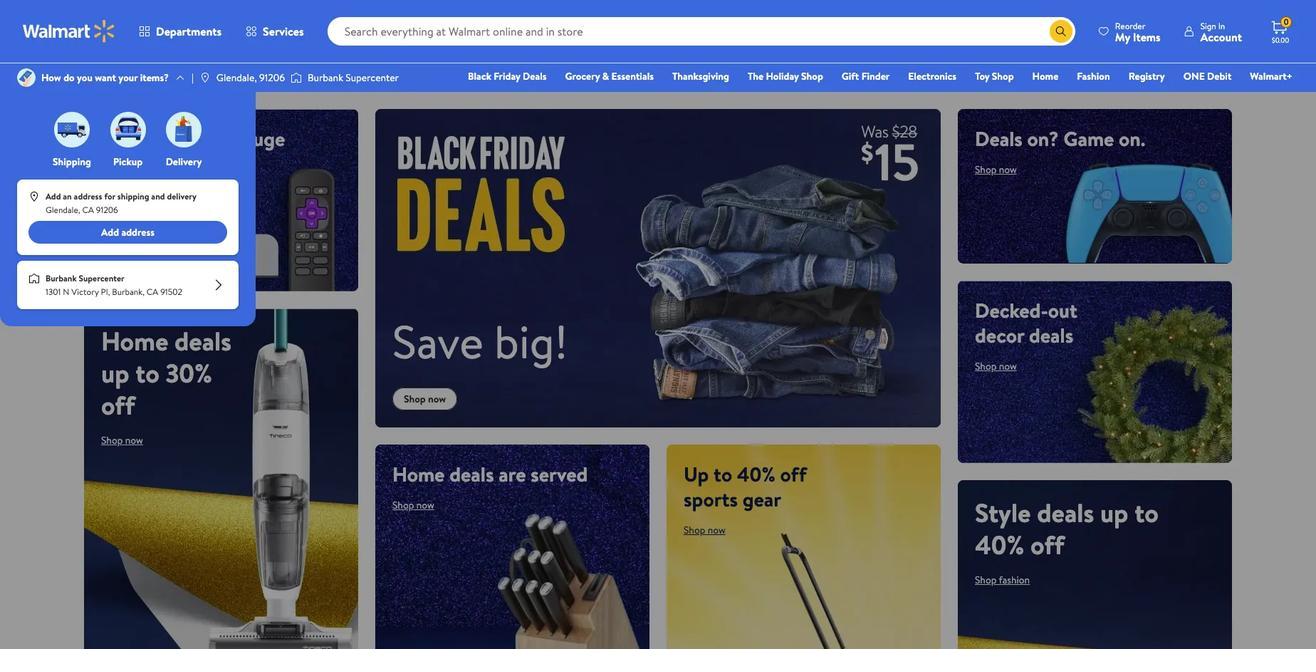 Task type: locate. For each thing, give the bounding box(es) containing it.
1 horizontal spatial home
[[393, 460, 445, 488]]

sign in account
[[1201, 20, 1243, 45]]

shop for home deals up to 30% off
[[101, 433, 123, 448]]

home for home deals are served
[[393, 460, 445, 488]]

0 horizontal spatial home
[[101, 324, 168, 359]]

toy shop link
[[969, 68, 1021, 84]]

thanksgiving link
[[666, 68, 736, 84]]

1 vertical spatial to
[[714, 460, 733, 488]]

0 $0.00
[[1273, 16, 1290, 45]]

 image for how do you want your items?
[[17, 68, 36, 87]]

91206 down for
[[96, 204, 118, 216]]

burbank down services dropdown button
[[308, 71, 343, 85]]

0 vertical spatial home
[[1033, 69, 1059, 83]]

1 vertical spatial address
[[121, 225, 155, 239]]

shop now link for home deals up to 30% off
[[101, 433, 143, 448]]

ca inside burbank supercenter 1301 n victory pl, burbank, ca 91502
[[147, 286, 158, 298]]

Walmart Site-Wide search field
[[328, 17, 1076, 46]]

now
[[1000, 162, 1018, 177], [125, 187, 143, 202], [1000, 359, 1018, 373], [428, 392, 446, 406], [125, 433, 143, 448], [417, 498, 435, 512], [708, 523, 726, 537]]

2 horizontal spatial off
[[1031, 527, 1065, 563]]

0 vertical spatial 91206
[[259, 71, 285, 85]]

1 horizontal spatial glendale,
[[217, 71, 257, 85]]

deals right decor
[[1030, 321, 1074, 349]]

address right an
[[74, 190, 102, 202]]

0 horizontal spatial deals
[[523, 69, 547, 83]]

 image for pickup
[[110, 112, 146, 148]]

ca
[[82, 204, 94, 216], [147, 286, 158, 298]]

91206 inside add an address for shipping and delivery glendale, ca 91206
[[96, 204, 118, 216]]

up
[[101, 356, 129, 391], [1101, 495, 1129, 531]]

Search search field
[[328, 17, 1076, 46]]

glendale, down an
[[46, 204, 80, 216]]

1 vertical spatial 40%
[[976, 527, 1025, 563]]

40% right up at right bottom
[[737, 460, 776, 488]]

big!
[[495, 310, 568, 373]]

add
[[46, 190, 61, 202], [101, 225, 119, 239]]

ca left 91502
[[147, 286, 158, 298]]

gifts,
[[192, 125, 237, 153]]

0 vertical spatial off
[[101, 388, 135, 423]]

1 horizontal spatial to
[[714, 460, 733, 488]]

add address button
[[29, 221, 227, 244]]

shop for style deals up to 40% off
[[976, 573, 997, 587]]

1 vertical spatial deals
[[976, 125, 1023, 153]]

0 vertical spatial up
[[101, 356, 129, 391]]

1 horizontal spatial supercenter
[[346, 71, 399, 85]]

up for style deals up to 40% off
[[1101, 495, 1129, 531]]

address down add an address for shipping and delivery glendale, ca 91206 at left
[[121, 225, 155, 239]]

1 vertical spatial up
[[1101, 495, 1129, 531]]

0 horizontal spatial address
[[74, 190, 102, 202]]

to for home
[[136, 356, 160, 391]]

on.
[[1120, 125, 1146, 153]]

deals right style
[[1038, 495, 1095, 531]]

burbank,
[[112, 286, 145, 298]]

 image left how
[[17, 68, 36, 87]]

address inside button
[[121, 225, 155, 239]]

1 vertical spatial add
[[101, 225, 119, 239]]

shop now link
[[976, 162, 1018, 177], [101, 187, 143, 202], [976, 359, 1018, 373], [393, 387, 458, 410], [101, 433, 143, 448], [393, 498, 435, 512], [684, 523, 726, 537]]

tech
[[148, 125, 187, 153]]

shop
[[802, 69, 824, 83], [993, 69, 1015, 83], [976, 162, 997, 177], [101, 187, 123, 202], [976, 359, 997, 373], [404, 392, 426, 406], [101, 433, 123, 448], [393, 498, 414, 512], [684, 523, 706, 537], [976, 573, 997, 587]]

departments
[[156, 24, 222, 39]]

one debit
[[1184, 69, 1232, 83]]

supercenter for burbank supercenter 1301 n victory pl, burbank, ca 91502
[[79, 272, 125, 284]]

now for high tech gifts, huge savings
[[125, 187, 143, 202]]

walmart image
[[23, 20, 115, 43]]

1 horizontal spatial burbank
[[308, 71, 343, 85]]

deals
[[523, 69, 547, 83], [976, 125, 1023, 153]]

ca inside add an address for shipping and delivery glendale, ca 91206
[[82, 204, 94, 216]]

1 vertical spatial 91206
[[96, 204, 118, 216]]

now for up to 40% off sports gear
[[708, 523, 726, 537]]

0 vertical spatial add
[[46, 190, 61, 202]]

2 vertical spatial off
[[1031, 527, 1065, 563]]

up inside home deals up to 30% off
[[101, 356, 129, 391]]

shop inside the holiday shop link
[[802, 69, 824, 83]]

out
[[1049, 296, 1078, 324]]

decked-out decor deals
[[976, 296, 1078, 349]]

1 horizontal spatial 40%
[[976, 527, 1025, 563]]

1 vertical spatial burbank
[[46, 272, 77, 284]]

now for save big!
[[428, 392, 446, 406]]

delivery
[[167, 190, 197, 202]]

home inside home 'link'
[[1033, 69, 1059, 83]]

shop now link for home deals are served
[[393, 498, 435, 512]]

up inside the style deals up to 40% off
[[1101, 495, 1129, 531]]

home deals are served
[[393, 460, 588, 488]]

deals inside the style deals up to 40% off
[[1038, 495, 1095, 531]]

0 horizontal spatial 40%
[[737, 460, 776, 488]]

off inside the style deals up to 40% off
[[1031, 527, 1065, 563]]

shop now for save big!
[[404, 392, 446, 406]]

1 horizontal spatial address
[[121, 225, 155, 239]]

0 vertical spatial deals
[[523, 69, 547, 83]]

save
[[393, 310, 484, 373]]

1 vertical spatial off
[[781, 460, 807, 488]]

deals for style deals up to 40% off
[[1038, 495, 1095, 531]]

pickup button
[[107, 108, 149, 169]]

&
[[603, 69, 609, 83]]

up for home deals up to 30% off
[[101, 356, 129, 391]]

1 vertical spatial ca
[[147, 286, 158, 298]]

 image inside delivery button
[[166, 112, 202, 148]]

add down add an address for shipping and delivery glendale, ca 91206 at left
[[101, 225, 119, 239]]

add inside add an address for shipping and delivery glendale, ca 91206
[[46, 190, 61, 202]]

registry link
[[1123, 68, 1172, 84]]

to inside the style deals up to 40% off
[[1135, 495, 1159, 531]]

grocery
[[566, 69, 600, 83]]

home inside home deals up to 30% off
[[101, 324, 168, 359]]

add address
[[101, 225, 155, 239]]

0 horizontal spatial 91206
[[96, 204, 118, 216]]

1 horizontal spatial off
[[781, 460, 807, 488]]

black friday deals link
[[462, 68, 553, 84]]

 image inside pickup button
[[110, 112, 146, 148]]

0 horizontal spatial up
[[101, 356, 129, 391]]

off inside home deals up to 30% off
[[101, 388, 135, 423]]

one debit link
[[1178, 68, 1239, 84]]

 image left an
[[29, 191, 40, 202]]

 image
[[17, 68, 36, 87], [291, 71, 302, 85], [29, 191, 40, 202]]

0 vertical spatial glendale,
[[217, 71, 257, 85]]

electronics
[[909, 69, 957, 83]]

off for home deals up to 30% off
[[101, 388, 135, 423]]

address
[[74, 190, 102, 202], [121, 225, 155, 239]]

how
[[41, 71, 61, 85]]

electronics link
[[902, 68, 964, 84]]

deals right friday
[[523, 69, 547, 83]]

gift finder
[[842, 69, 890, 83]]

shop for deals on? game on.
[[976, 162, 997, 177]]

glendale, inside add an address for shipping and delivery glendale, ca 91206
[[46, 204, 80, 216]]

deals on? game on.
[[976, 125, 1146, 153]]

1 horizontal spatial 91206
[[259, 71, 285, 85]]

0
[[1284, 16, 1290, 28]]

0 vertical spatial address
[[74, 190, 102, 202]]

 image inside shipping button
[[54, 112, 90, 148]]

glendale, right |
[[217, 71, 257, 85]]

40%
[[737, 460, 776, 488], [976, 527, 1025, 563]]

1 horizontal spatial ca
[[147, 286, 158, 298]]

burbank supercenter
[[308, 71, 399, 85]]

shop now for deals on? game on.
[[976, 162, 1018, 177]]

to
[[136, 356, 160, 391], [714, 460, 733, 488], [1135, 495, 1159, 531]]

0 vertical spatial burbank
[[308, 71, 343, 85]]

0 horizontal spatial off
[[101, 388, 135, 423]]

fashion link
[[1071, 68, 1117, 84]]

burbank up n at the top left of the page
[[46, 272, 77, 284]]

1 vertical spatial supercenter
[[79, 272, 125, 284]]

add left an
[[46, 190, 61, 202]]

shop now
[[976, 162, 1018, 177], [101, 187, 143, 202], [976, 359, 1018, 373], [404, 392, 446, 406], [101, 433, 143, 448], [393, 498, 435, 512], [684, 523, 726, 537]]

2 horizontal spatial home
[[1033, 69, 1059, 83]]

deals left the on?
[[976, 125, 1023, 153]]

2 vertical spatial to
[[1135, 495, 1159, 531]]

and
[[151, 190, 165, 202]]

1 vertical spatial glendale,
[[46, 204, 80, 216]]

1 vertical spatial home
[[101, 324, 168, 359]]

how do you want your items?
[[41, 71, 169, 85]]

victory
[[71, 286, 99, 298]]

1 horizontal spatial add
[[101, 225, 119, 239]]

add an address for shipping and delivery glendale, ca 91206
[[46, 190, 197, 216]]

burbank inside burbank supercenter 1301 n victory pl, burbank, ca 91502
[[46, 272, 77, 284]]

the holiday shop link
[[742, 68, 830, 84]]

0 vertical spatial to
[[136, 356, 160, 391]]

add inside button
[[101, 225, 119, 239]]

address inside add an address for shipping and delivery glendale, ca 91206
[[74, 190, 102, 202]]

to for style
[[1135, 495, 1159, 531]]

the holiday shop
[[748, 69, 824, 83]]

off for style deals up to 40% off
[[1031, 527, 1065, 563]]

fashion
[[1000, 573, 1031, 587]]

deals down 91502
[[175, 324, 232, 359]]

 image right glendale, 91206
[[291, 71, 302, 85]]

0 vertical spatial supercenter
[[346, 71, 399, 85]]

finder
[[862, 69, 890, 83]]

2 vertical spatial home
[[393, 460, 445, 488]]

off
[[101, 388, 135, 423], [781, 460, 807, 488], [1031, 527, 1065, 563]]

0 horizontal spatial to
[[136, 356, 160, 391]]

shop now for home deals up to 30% off
[[101, 433, 143, 448]]

0 horizontal spatial burbank
[[46, 272, 77, 284]]

40% up shop fashion link
[[976, 527, 1025, 563]]

deals inside decked-out decor deals
[[1030, 321, 1074, 349]]

now for deals on? game on.
[[1000, 162, 1018, 177]]

 image
[[199, 72, 211, 83], [54, 112, 90, 148], [110, 112, 146, 148], [166, 112, 202, 148], [29, 273, 40, 284]]

deals left are
[[450, 460, 494, 488]]

items?
[[140, 71, 169, 85]]

1 horizontal spatial up
[[1101, 495, 1129, 531]]

want
[[95, 71, 116, 85]]

decor
[[976, 321, 1025, 349]]

ca up add address button at the top of the page
[[82, 204, 94, 216]]

shop for up to 40% off sports gear
[[684, 523, 706, 537]]

0 horizontal spatial supercenter
[[79, 272, 125, 284]]

0 horizontal spatial add
[[46, 190, 61, 202]]

items
[[1134, 29, 1161, 45]]

home
[[1033, 69, 1059, 83], [101, 324, 168, 359], [393, 460, 445, 488]]

to inside home deals up to 30% off
[[136, 356, 160, 391]]

2 horizontal spatial to
[[1135, 495, 1159, 531]]

sports
[[684, 485, 738, 513]]

your
[[119, 71, 138, 85]]

deals inside home deals up to 30% off
[[175, 324, 232, 359]]

fashion
[[1078, 69, 1111, 83]]

gear
[[743, 485, 782, 513]]

|
[[192, 71, 194, 85]]

0 vertical spatial ca
[[82, 204, 94, 216]]

91206 down services dropdown button
[[259, 71, 285, 85]]

0 horizontal spatial glendale,
[[46, 204, 80, 216]]

$0.00
[[1273, 35, 1290, 45]]

shop now for decked-out decor deals
[[976, 359, 1018, 373]]

sign
[[1201, 20, 1217, 32]]

shop for decked-out decor deals
[[976, 359, 997, 373]]

0 vertical spatial 40%
[[737, 460, 776, 488]]

0 horizontal spatial ca
[[82, 204, 94, 216]]

supercenter inside burbank supercenter 1301 n victory pl, burbank, ca 91502
[[79, 272, 125, 284]]

gift finder link
[[836, 68, 897, 84]]

supercenter
[[346, 71, 399, 85], [79, 272, 125, 284]]



Task type: describe. For each thing, give the bounding box(es) containing it.
home deals up to 30% off
[[101, 324, 232, 423]]

deals for home deals up to 30% off
[[175, 324, 232, 359]]

holiday
[[766, 69, 799, 83]]

burbank supercenter 1301 n victory pl, burbank, ca 91502
[[46, 272, 182, 298]]

walmart+
[[1251, 69, 1293, 83]]

30%
[[166, 356, 212, 391]]

supercenter for burbank supercenter
[[346, 71, 399, 85]]

high
[[101, 125, 143, 153]]

thanksgiving
[[673, 69, 730, 83]]

burbank for burbank supercenter 1301 n victory pl, burbank, ca 91502
[[46, 272, 77, 284]]

shop for high tech gifts, huge savings
[[101, 187, 123, 202]]

up
[[684, 460, 709, 488]]

game
[[1064, 125, 1115, 153]]

grocery & essentials
[[566, 69, 654, 83]]

search icon image
[[1056, 26, 1067, 37]]

 image for delivery
[[166, 112, 202, 148]]

the
[[748, 69, 764, 83]]

40% inside the style deals up to 40% off
[[976, 527, 1025, 563]]

huge
[[242, 125, 285, 153]]

account
[[1201, 29, 1243, 45]]

shop fashion
[[976, 573, 1031, 587]]

 image for shipping
[[54, 112, 90, 148]]

style
[[976, 495, 1032, 531]]

shipping button
[[51, 108, 93, 169]]

glendale, 91206
[[217, 71, 285, 85]]

add for add an address for shipping and delivery glendale, ca 91206
[[46, 190, 61, 202]]

add for add address
[[101, 225, 119, 239]]

 image for glendale, 91206
[[199, 72, 211, 83]]

for
[[104, 190, 115, 202]]

style deals up to 40% off
[[976, 495, 1159, 563]]

toy
[[976, 69, 990, 83]]

are
[[499, 460, 526, 488]]

shipping
[[117, 190, 149, 202]]

now for home deals up to 30% off
[[125, 433, 143, 448]]

pickup
[[113, 155, 143, 169]]

an
[[63, 190, 72, 202]]

reorder
[[1116, 20, 1146, 32]]

home for home
[[1033, 69, 1059, 83]]

my
[[1116, 29, 1131, 45]]

essentials
[[612, 69, 654, 83]]

do
[[64, 71, 75, 85]]

services button
[[234, 14, 316, 48]]

shop now link for deals on? game on.
[[976, 162, 1018, 177]]

you
[[77, 71, 93, 85]]

gift
[[842, 69, 860, 83]]

reorder my items
[[1116, 20, 1161, 45]]

shop now link for save big!
[[393, 387, 458, 410]]

black friday deals
[[468, 69, 547, 83]]

decked-
[[976, 296, 1049, 324]]

departments button
[[127, 14, 234, 48]]

registry
[[1129, 69, 1166, 83]]

delivery
[[166, 155, 202, 169]]

delivery button
[[163, 108, 205, 169]]

40% inside up to 40% off sports gear
[[737, 460, 776, 488]]

shipping
[[53, 155, 91, 169]]

one
[[1184, 69, 1206, 83]]

shop now for up to 40% off sports gear
[[684, 523, 726, 537]]

shop now link for up to 40% off sports gear
[[684, 523, 726, 537]]

shop for home deals are served
[[393, 498, 414, 512]]

off inside up to 40% off sports gear
[[781, 460, 807, 488]]

home for home deals up to 30% off
[[101, 324, 168, 359]]

shop fashion link
[[976, 573, 1031, 587]]

 image for burbank supercenter
[[291, 71, 302, 85]]

high tech gifts, huge savings
[[101, 125, 285, 177]]

deals for home deals are served
[[450, 460, 494, 488]]

walmart+ link
[[1245, 68, 1300, 84]]

1301
[[46, 286, 61, 298]]

in
[[1219, 20, 1226, 32]]

grocery & essentials link
[[559, 68, 661, 84]]

shop inside toy shop link
[[993, 69, 1015, 83]]

shop now for home deals are served
[[393, 498, 435, 512]]

n
[[63, 286, 69, 298]]

now for decked-out decor deals
[[1000, 359, 1018, 373]]

savings
[[101, 150, 164, 177]]

black
[[468, 69, 492, 83]]

shop now link for decked-out decor deals
[[976, 359, 1018, 373]]

now for home deals are served
[[417, 498, 435, 512]]

burbank for burbank supercenter
[[308, 71, 343, 85]]

1 horizontal spatial deals
[[976, 125, 1023, 153]]

home link
[[1027, 68, 1066, 84]]

on?
[[1028, 125, 1060, 153]]

shop for save big!
[[404, 392, 426, 406]]

shop now for high tech gifts, huge savings
[[101, 187, 143, 202]]

pl,
[[101, 286, 110, 298]]

debit
[[1208, 69, 1232, 83]]

friday
[[494, 69, 521, 83]]

to inside up to 40% off sports gear
[[714, 460, 733, 488]]

shop now link for high tech gifts, huge savings
[[101, 187, 143, 202]]

services
[[263, 24, 304, 39]]

toy shop
[[976, 69, 1015, 83]]

91502
[[160, 286, 182, 298]]

served
[[531, 460, 588, 488]]



Task type: vqa. For each thing, say whether or not it's contained in the screenshot.
TASTY to the middle
no



